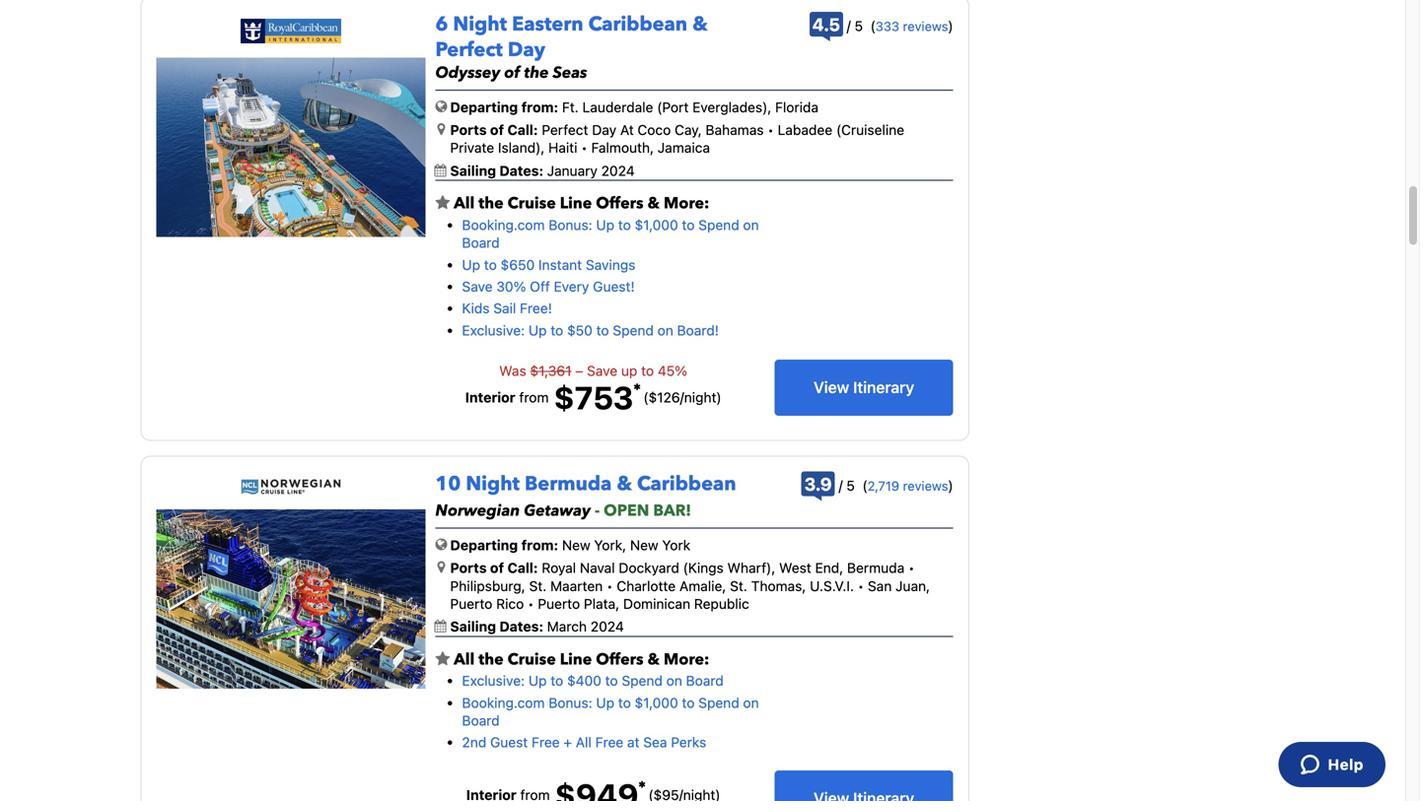 Task type: locate. For each thing, give the bounding box(es) containing it.
1 horizontal spatial puerto
[[538, 596, 580, 612]]

( inside 3.9 / 5 ( 2,719 reviews )
[[862, 478, 868, 494]]

booking.com
[[462, 217, 545, 233], [462, 695, 545, 711]]

0 vertical spatial )
[[948, 18, 953, 34]]

booking.com bonus: up to $1,000 to spend on board link down exclusive: up to $400 to spend on board "link"
[[462, 695, 759, 729]]

free
[[532, 735, 560, 751], [595, 735, 624, 751]]

0 vertical spatial line
[[560, 193, 592, 215]]

1 vertical spatial sailing
[[450, 619, 496, 635]]

2024
[[601, 163, 635, 179], [591, 619, 624, 635]]

puerto up march
[[538, 596, 580, 612]]

map marker image up calendar icon
[[437, 122, 445, 136]]

/ right "3.9"
[[839, 478, 843, 494]]

bonus:
[[549, 217, 592, 233], [549, 695, 592, 711]]

5 inside 4.5 / 5 ( 333 reviews )
[[855, 18, 863, 34]]

asterisk image down at
[[639, 781, 646, 789]]

0 vertical spatial board
[[462, 235, 500, 251]]

• up the juan,
[[908, 560, 915, 577]]

1 call: from the top
[[508, 122, 538, 138]]

0 horizontal spatial (
[[862, 478, 868, 494]]

2 call: from the top
[[508, 560, 538, 577]]

& inside 10 night bermuda & caribbean norwegian getaway - open bar!
[[617, 471, 632, 498]]

1 vertical spatial map marker image
[[437, 561, 445, 575]]

1 booking.com bonus: up to $1,000 to spend on board link from the top
[[462, 217, 759, 251]]

2 vertical spatial the
[[479, 649, 504, 671]]

caribbean
[[588, 11, 688, 38], [637, 471, 736, 498]]

reviews right 2,719 at the bottom right of the page
[[903, 479, 948, 494]]

all down private
[[454, 193, 475, 215]]

st.
[[529, 578, 547, 594], [730, 578, 747, 594]]

) right 333 at right top
[[948, 18, 953, 34]]

5 left 333 at right top
[[855, 18, 863, 34]]

1 vertical spatial star image
[[435, 652, 450, 668]]

bonus: inside booking.com bonus: up to $1,000 to spend on board up to $650 instant savings save 30% off every guest! kids sail free! exclusive: up to $50 to spend on board!
[[549, 217, 592, 233]]

1 vertical spatial (
[[862, 478, 868, 494]]

night for perfect
[[453, 11, 507, 38]]

of inside 6 night eastern caribbean & perfect day odyssey of the seas
[[504, 62, 520, 84]]

ports up philipsburg,
[[450, 560, 487, 577]]

( inside 4.5 / 5 ( 333 reviews )
[[870, 18, 876, 34]]

1 globe image from the top
[[435, 99, 447, 113]]

2 cruise from the top
[[508, 649, 556, 671]]

asterisk image down up
[[634, 383, 641, 391]]

1 vertical spatial booking.com bonus: up to $1,000 to spend on board link
[[462, 695, 759, 729]]

1 vertical spatial globe image
[[435, 538, 447, 552]]

save right –
[[587, 363, 618, 379]]

more:
[[664, 193, 709, 215], [664, 649, 709, 671]]

2 departing from the top
[[450, 537, 518, 554]]

line up $400
[[560, 649, 592, 671]]

1 vertical spatial 2024
[[591, 619, 624, 635]]

open
[[604, 501, 649, 522]]

0 vertical spatial from:
[[521, 99, 558, 115]]

1 horizontal spatial save
[[587, 363, 618, 379]]

sailing dates: for norwegian
[[450, 619, 547, 635]]

1 from: from the top
[[521, 99, 558, 115]]

ports up private
[[450, 122, 487, 138]]

2 sailing dates: from the top
[[450, 619, 547, 635]]

0 vertical spatial caribbean
[[588, 11, 688, 38]]

st. down royal
[[529, 578, 547, 594]]

1 map marker image from the top
[[437, 122, 445, 136]]

board up 2nd
[[462, 713, 500, 729]]

night right 6
[[453, 11, 507, 38]]

star image down calendar icon
[[435, 195, 450, 211]]

1 vertical spatial booking.com
[[462, 695, 545, 711]]

globe image
[[435, 99, 447, 113], [435, 538, 447, 552]]

0 vertical spatial save
[[462, 279, 493, 295]]

0 vertical spatial asterisk image
[[634, 383, 641, 391]]

2 more: from the top
[[664, 649, 709, 671]]

2 ports from the top
[[450, 560, 487, 577]]

10
[[435, 471, 461, 498]]

line down january
[[560, 193, 592, 215]]

1 vertical spatial ports of call:
[[450, 560, 538, 577]]

departing for perfect
[[450, 99, 518, 115]]

u.s.v.i.
[[810, 578, 854, 594]]

departing down the norwegian
[[450, 537, 518, 554]]

) right 2,719 at the bottom right of the page
[[948, 478, 953, 494]]

cruise down march
[[508, 649, 556, 671]]

0 vertical spatial booking.com bonus: up to $1,000 to spend on board link
[[462, 217, 759, 251]]

1 vertical spatial all
[[454, 649, 475, 671]]

1 horizontal spatial /
[[839, 478, 843, 494]]

$50
[[567, 322, 593, 339]]

puerto
[[450, 596, 493, 612], [538, 596, 580, 612]]

offers for getaway
[[596, 649, 644, 671]]

philipsburg,
[[450, 578, 525, 594]]

ports
[[450, 122, 487, 138], [450, 560, 487, 577]]

0 horizontal spatial save
[[462, 279, 493, 295]]

/ inside 4.5 / 5 ( 333 reviews )
[[847, 18, 851, 34]]

to right $400
[[605, 673, 618, 690]]

0 vertical spatial ports of call:
[[450, 122, 538, 138]]

ports of call: for norwegian
[[450, 560, 538, 577]]

3.9
[[805, 474, 832, 495]]

& down • falmouth, jamaica
[[648, 193, 660, 215]]

booking.com inside the exclusive: up to $400 to spend on board booking.com bonus: up to $1,000 to spend on board 2nd guest free + all free at sea perks
[[462, 695, 545, 711]]

bonus: down $400
[[549, 695, 592, 711]]

caribbean up bar!
[[637, 471, 736, 498]]

0 vertical spatial exclusive:
[[462, 322, 525, 339]]

bermuda up getaway
[[525, 471, 612, 498]]

ports of call: up philipsburg,
[[450, 560, 538, 577]]

1 vertical spatial $1,000
[[635, 695, 678, 711]]

0 vertical spatial the
[[524, 62, 549, 84]]

1 vertical spatial asterisk image
[[639, 781, 646, 789]]

departing from: ft. lauderdale (port everglades), florida
[[450, 99, 819, 115]]

view
[[814, 378, 849, 397]]

reviews inside 3.9 / 5 ( 2,719 reviews )
[[903, 479, 948, 494]]

call:
[[508, 122, 538, 138], [508, 560, 538, 577]]

1 horizontal spatial perfect
[[542, 122, 588, 138]]

call: for getaway
[[508, 560, 538, 577]]

booking.com up $650
[[462, 217, 545, 233]]

1 horizontal spatial bermuda
[[847, 560, 905, 577]]

1 vertical spatial exclusive:
[[462, 673, 525, 690]]

0 vertical spatial day
[[508, 37, 545, 64]]

0 horizontal spatial bermuda
[[525, 471, 612, 498]]

at
[[620, 122, 634, 138]]

) inside 3.9 / 5 ( 2,719 reviews )
[[948, 478, 953, 494]]

/ right 4.5
[[847, 18, 851, 34]]

1 offers from the top
[[596, 193, 644, 215]]

1 ports of call: from the top
[[450, 122, 538, 138]]

map marker image up calendar image
[[437, 561, 445, 575]]

ports of call:
[[450, 122, 538, 138], [450, 560, 538, 577]]

cay,
[[675, 122, 702, 138]]

1 vertical spatial more:
[[664, 649, 709, 671]]

dates: down rico
[[500, 619, 544, 635]]

1 $1,000 from the top
[[635, 217, 678, 233]]

to down exclusive: up to $400 to spend on board "link"
[[618, 695, 631, 711]]

bahamas
[[706, 122, 764, 138]]

1 all the cruise line offers & more: from the top
[[450, 193, 709, 215]]

1 vertical spatial cruise
[[508, 649, 556, 671]]

0 vertical spatial offers
[[596, 193, 644, 215]]

2 vertical spatial board
[[462, 713, 500, 729]]

1 vertical spatial the
[[479, 193, 504, 215]]

night inside 6 night eastern caribbean & perfect day odyssey of the seas
[[453, 11, 507, 38]]

0 horizontal spatial /
[[680, 390, 684, 406]]

of up island),
[[490, 122, 504, 138]]

night for norwegian
[[466, 471, 520, 498]]

save
[[462, 279, 493, 295], [587, 363, 618, 379]]

0 vertical spatial $1,000
[[635, 217, 678, 233]]

1 vertical spatial )
[[948, 478, 953, 494]]

royal
[[542, 560, 576, 577]]

0 horizontal spatial perfect
[[435, 37, 503, 64]]

2 vertical spatial /
[[839, 478, 843, 494]]

2 map marker image from the top
[[437, 561, 445, 575]]

/ for &
[[847, 18, 851, 34]]

line
[[560, 193, 592, 215], [560, 649, 592, 671]]

0 vertical spatial more:
[[664, 193, 709, 215]]

1 vertical spatial ports
[[450, 560, 487, 577]]

/ inside 3.9 / 5 ( 2,719 reviews )
[[839, 478, 843, 494]]

all the cruise line offers & more:
[[450, 193, 709, 215], [450, 649, 709, 671]]

2 bonus: from the top
[[549, 695, 592, 711]]

1 vertical spatial call:
[[508, 560, 538, 577]]

0 vertical spatial reviews
[[903, 19, 948, 34]]

york
[[662, 537, 691, 554]]

board up 30%
[[462, 235, 500, 251]]

1 vertical spatial dates:
[[500, 619, 544, 635]]

the down private
[[479, 193, 504, 215]]

1 vertical spatial bonus:
[[549, 695, 592, 711]]

2 offers from the top
[[596, 649, 644, 671]]

of for bermuda
[[490, 560, 504, 577]]

more: for 10 night bermuda & caribbean
[[664, 649, 709, 671]]

1 vertical spatial sailing dates:
[[450, 619, 547, 635]]

1 puerto from the left
[[450, 596, 493, 612]]

1 vertical spatial bermuda
[[847, 560, 905, 577]]

all down philipsburg,
[[454, 649, 475, 671]]

offers down january 2024 on the left of the page
[[596, 193, 644, 215]]

0 vertical spatial bermuda
[[525, 471, 612, 498]]

0 vertical spatial /
[[847, 18, 851, 34]]

reviews inside 4.5 / 5 ( 333 reviews )
[[903, 19, 948, 34]]

kids
[[462, 301, 490, 317]]

/
[[847, 18, 851, 34], [680, 390, 684, 406], [839, 478, 843, 494]]

2 booking.com from the top
[[462, 695, 545, 711]]

1 vertical spatial night
[[466, 471, 520, 498]]

from: up royal
[[521, 537, 558, 554]]

all
[[454, 193, 475, 215], [454, 649, 475, 671], [576, 735, 592, 751]]

0 vertical spatial (
[[870, 18, 876, 34]]

globe image down the norwegian
[[435, 538, 447, 552]]

2 dates: from the top
[[500, 619, 544, 635]]

globe image down odyssey
[[435, 99, 447, 113]]

of
[[504, 62, 520, 84], [490, 122, 504, 138], [490, 560, 504, 577]]

2 horizontal spatial /
[[847, 18, 851, 34]]

5 right "3.9"
[[847, 478, 855, 494]]

$1,000 up savings
[[635, 217, 678, 233]]

2 reviews from the top
[[903, 479, 948, 494]]

0 vertical spatial night
[[453, 11, 507, 38]]

(cruiseline
[[836, 122, 905, 138]]

island),
[[498, 140, 545, 156]]

1 vertical spatial offers
[[596, 649, 644, 671]]

puerto down philipsburg,
[[450, 596, 493, 612]]

2 vertical spatial all
[[576, 735, 592, 751]]

0 vertical spatial booking.com
[[462, 217, 545, 233]]

1 vertical spatial of
[[490, 122, 504, 138]]

0 horizontal spatial new
[[562, 537, 591, 554]]

1 ports from the top
[[450, 122, 487, 138]]

1 vertical spatial 5
[[847, 478, 855, 494]]

0 vertical spatial globe image
[[435, 99, 447, 113]]

0 vertical spatial 5
[[855, 18, 863, 34]]

day left at in the left of the page
[[592, 122, 617, 138]]

1 vertical spatial perfect
[[542, 122, 588, 138]]

map marker image
[[437, 122, 445, 136], [437, 561, 445, 575]]

all for perfect
[[454, 193, 475, 215]]

1 sailing from the top
[[450, 163, 496, 179]]

1 dates: from the top
[[500, 163, 544, 179]]

0 vertical spatial ports
[[450, 122, 487, 138]]

2,719
[[868, 479, 900, 494]]

ports for norwegian
[[450, 560, 487, 577]]

0 horizontal spatial free
[[532, 735, 560, 751]]

2024 down falmouth, at left
[[601, 163, 635, 179]]

sailing dates: for perfect
[[450, 163, 547, 179]]

1 vertical spatial all the cruise line offers & more:
[[450, 649, 709, 671]]

2 $1,000 from the top
[[635, 695, 678, 711]]

1 vertical spatial caribbean
[[637, 471, 736, 498]]

all the cruise line offers & more: down january
[[450, 193, 709, 215]]

0 vertical spatial of
[[504, 62, 520, 84]]

0 vertical spatial all
[[454, 193, 475, 215]]

caribbean inside 10 night bermuda & caribbean norwegian getaway - open bar!
[[637, 471, 736, 498]]

1 star image from the top
[[435, 195, 450, 211]]

1 cruise from the top
[[508, 193, 556, 215]]

day inside 6 night eastern caribbean & perfect day odyssey of the seas
[[508, 37, 545, 64]]

spend up perks
[[699, 695, 739, 711]]

departing down odyssey
[[450, 99, 518, 115]]

sailing for perfect
[[450, 163, 496, 179]]

from: left ft.
[[521, 99, 558, 115]]

1 exclusive: from the top
[[462, 322, 525, 339]]

1 vertical spatial line
[[560, 649, 592, 671]]

1 departing from the top
[[450, 99, 518, 115]]

perfect left eastern
[[435, 37, 503, 64]]

30%
[[496, 279, 526, 295]]

jamaica
[[658, 140, 710, 156]]

the
[[524, 62, 549, 84], [479, 193, 504, 215], [479, 649, 504, 671]]

january 2024
[[547, 163, 635, 179]]

3.9 / 5 ( 2,719 reviews )
[[805, 474, 953, 495]]

sailing down private
[[450, 163, 496, 179]]

sailing dates: down island),
[[450, 163, 547, 179]]

from: for getaway
[[521, 537, 558, 554]]

call: up island),
[[508, 122, 538, 138]]

up up kids in the left of the page
[[462, 257, 480, 273]]

0 vertical spatial departing
[[450, 99, 518, 115]]

new
[[562, 537, 591, 554], [630, 537, 659, 554]]

2 star image from the top
[[435, 652, 450, 668]]

0 vertical spatial perfect
[[435, 37, 503, 64]]

the for eastern
[[479, 193, 504, 215]]

$1,000
[[635, 217, 678, 233], [635, 695, 678, 711]]

1 horizontal spatial (
[[870, 18, 876, 34]]

new up royal
[[562, 537, 591, 554]]

& up everglades),
[[692, 11, 708, 38]]

(
[[870, 18, 876, 34], [862, 478, 868, 494]]

night up the norwegian
[[466, 471, 520, 498]]

from: for day
[[521, 99, 558, 115]]

1 bonus: from the top
[[549, 217, 592, 233]]

1 booking.com from the top
[[462, 217, 545, 233]]

2024 for getaway
[[591, 619, 624, 635]]

to right up
[[641, 363, 654, 379]]

day
[[508, 37, 545, 64], [592, 122, 617, 138]]

0 vertical spatial map marker image
[[437, 122, 445, 136]]

exclusive:
[[462, 322, 525, 339], [462, 673, 525, 690]]

1 vertical spatial departing
[[450, 537, 518, 554]]

1 horizontal spatial new
[[630, 537, 659, 554]]

cruise
[[508, 193, 556, 215], [508, 649, 556, 671]]

reviews right 333 at right top
[[903, 19, 948, 34]]

1 horizontal spatial day
[[592, 122, 617, 138]]

1 vertical spatial from:
[[521, 537, 558, 554]]

1 new from the left
[[562, 537, 591, 554]]

1 more: from the top
[[664, 193, 709, 215]]

wharf),
[[727, 560, 776, 577]]

0 vertical spatial sailing dates:
[[450, 163, 547, 179]]

reviews
[[903, 19, 948, 34], [903, 479, 948, 494]]

exclusive: up 'guest'
[[462, 673, 525, 690]]

sailing dates:
[[450, 163, 547, 179], [450, 619, 547, 635]]

exclusive: up to $400 to spend on board link
[[462, 673, 724, 690]]

booking.com up 'guest'
[[462, 695, 545, 711]]

1 reviews from the top
[[903, 19, 948, 34]]

bermuda inside 10 night bermuda & caribbean norwegian getaway - open bar!
[[525, 471, 612, 498]]

1 vertical spatial day
[[592, 122, 617, 138]]

•
[[764, 122, 778, 138], [581, 140, 588, 156], [908, 560, 915, 577], [607, 578, 613, 594], [854, 578, 868, 594], [528, 596, 534, 612]]

to
[[618, 217, 631, 233], [682, 217, 695, 233], [484, 257, 497, 273], [551, 322, 563, 339], [596, 322, 609, 339], [641, 363, 654, 379], [551, 673, 563, 690], [605, 673, 618, 690], [618, 695, 631, 711], [682, 695, 695, 711]]

0 vertical spatial bonus:
[[549, 217, 592, 233]]

1 vertical spatial reviews
[[903, 479, 948, 494]]

up down free!
[[529, 322, 547, 339]]

bermuda up san
[[847, 560, 905, 577]]

spend
[[699, 217, 739, 233], [613, 322, 654, 339], [622, 673, 663, 690], [699, 695, 739, 711]]

2 from: from the top
[[521, 537, 558, 554]]

board
[[462, 235, 500, 251], [686, 673, 724, 690], [462, 713, 500, 729]]

5 inside 3.9 / 5 ( 2,719 reviews )
[[847, 478, 855, 494]]

$1,000 inside booking.com bonus: up to $1,000 to spend on board up to $650 instant savings save 30% off every guest! kids sail free! exclusive: up to $50 to spend on board!
[[635, 217, 678, 233]]

1 ) from the top
[[948, 18, 953, 34]]

5 for &
[[855, 18, 863, 34]]

exclusive: up to $400 to spend on board booking.com bonus: up to $1,000 to spend on board 2nd guest free + all free at sea perks
[[462, 673, 759, 751]]

) inside 4.5 / 5 ( 333 reviews )
[[948, 18, 953, 34]]

2 line from the top
[[560, 649, 592, 671]]

bermuda inside royal naval dockyard (kings wharf), west end, bermuda • philipsburg, st. maarten • charlotte amalie, st. thomas, u.s.v.i.
[[847, 560, 905, 577]]

2 globe image from the top
[[435, 538, 447, 552]]

( right "3.9"
[[862, 478, 868, 494]]

2 all the cruise line offers & more: from the top
[[450, 649, 709, 671]]

night
[[453, 11, 507, 38], [466, 471, 520, 498]]

day left seas
[[508, 37, 545, 64]]

the left seas
[[524, 62, 549, 84]]

2 exclusive: from the top
[[462, 673, 525, 690]]

sailing right calendar image
[[450, 619, 496, 635]]

more: down dominican
[[664, 649, 709, 671]]

0 vertical spatial cruise
[[508, 193, 556, 215]]

view itinerary link
[[775, 360, 953, 416]]

of up philipsburg,
[[490, 560, 504, 577]]

• falmouth, jamaica
[[577, 140, 710, 156]]

1 horizontal spatial free
[[595, 735, 624, 751]]

offers for day
[[596, 193, 644, 215]]

2 free from the left
[[595, 735, 624, 751]]

1 sailing dates: from the top
[[450, 163, 547, 179]]

)
[[948, 18, 953, 34], [948, 478, 953, 494]]

all the cruise line offers & more: up $400
[[450, 649, 709, 671]]

0 vertical spatial dates:
[[500, 163, 544, 179]]

caribbean inside 6 night eastern caribbean & perfect day odyssey of the seas
[[588, 11, 688, 38]]

333
[[876, 19, 900, 34]]

ports of call: up private
[[450, 122, 538, 138]]

& up 'open'
[[617, 471, 632, 498]]

0 vertical spatial call:
[[508, 122, 538, 138]]

of right odyssey
[[504, 62, 520, 84]]

1 vertical spatial save
[[587, 363, 618, 379]]

ports of call: for perfect
[[450, 122, 538, 138]]

star image down calendar image
[[435, 652, 450, 668]]

board up perks
[[686, 673, 724, 690]]

0 vertical spatial star image
[[435, 195, 450, 211]]

all right the "+" on the left bottom of the page
[[576, 735, 592, 751]]

bonus: up instant
[[549, 217, 592, 233]]

0 vertical spatial 2024
[[601, 163, 635, 179]]

/ down 45%
[[680, 390, 684, 406]]

york,
[[594, 537, 626, 554]]

2024 down the plata,
[[591, 619, 624, 635]]

(port
[[657, 99, 689, 115]]

2 sailing from the top
[[450, 619, 496, 635]]

5
[[855, 18, 863, 34], [847, 478, 855, 494]]

2 ) from the top
[[948, 478, 953, 494]]

all the cruise line offers & more: for day
[[450, 193, 709, 215]]

0 horizontal spatial day
[[508, 37, 545, 64]]

$753
[[554, 379, 634, 417]]

0 vertical spatial all the cruise line offers & more:
[[450, 193, 709, 215]]

2 ports of call: from the top
[[450, 560, 538, 577]]

+
[[564, 735, 572, 751]]

asterisk image
[[634, 383, 641, 391], [639, 781, 646, 789]]

• right haiti
[[581, 140, 588, 156]]

1 line from the top
[[560, 193, 592, 215]]

star image
[[435, 195, 450, 211], [435, 652, 450, 668]]

puerto inside san juan, puerto rico
[[450, 596, 493, 612]]

2 vertical spatial of
[[490, 560, 504, 577]]

( right 4.5
[[870, 18, 876, 34]]

1 horizontal spatial st.
[[730, 578, 747, 594]]

to up perks
[[682, 695, 695, 711]]

0 horizontal spatial puerto
[[450, 596, 493, 612]]

night inside 10 night bermuda & caribbean norwegian getaway - open bar!
[[466, 471, 520, 498]]



Task type: describe. For each thing, give the bounding box(es) containing it.
savings
[[586, 257, 636, 273]]

up up savings
[[596, 217, 615, 233]]

• puerto plata, dominican republic
[[524, 596, 749, 612]]

coco
[[638, 122, 671, 138]]

was $1,361 – save up to 45%
[[499, 363, 688, 379]]

• down the florida
[[764, 122, 778, 138]]

guest!
[[593, 279, 635, 295]]

juan,
[[896, 578, 930, 594]]

odyssey
[[435, 62, 500, 84]]

1 free from the left
[[532, 735, 560, 751]]

globe image for perfect
[[435, 99, 447, 113]]

save inside booking.com bonus: up to $1,000 to spend on board up to $650 instant savings save 30% off every guest! kids sail free! exclusive: up to $50 to spend on board!
[[462, 279, 493, 295]]

sail
[[493, 301, 516, 317]]

to left $650
[[484, 257, 497, 273]]

spend right $400
[[622, 673, 663, 690]]

ports for perfect
[[450, 122, 487, 138]]

dates: for getaway
[[500, 619, 544, 635]]

( for caribbean
[[862, 478, 868, 494]]

board inside booking.com bonus: up to $1,000 to spend on board up to $650 instant savings save 30% off every guest! kids sail free! exclusive: up to $50 to spend on board!
[[462, 235, 500, 251]]

free!
[[520, 301, 552, 317]]

booking.com bonus: up to $1,000 to spend on board up to $650 instant savings save 30% off every guest! kids sail free! exclusive: up to $50 to spend on board!
[[462, 217, 759, 339]]

333 reviews link
[[876, 19, 948, 34]]

up to $650 instant savings link
[[462, 257, 636, 273]]

labadee (cruiseline private island), haiti
[[450, 122, 905, 156]]

labadee
[[778, 122, 833, 138]]

january
[[547, 163, 598, 179]]

/ for caribbean
[[839, 478, 843, 494]]

) for caribbean
[[948, 478, 953, 494]]

maarten
[[550, 578, 603, 594]]

6 night eastern caribbean & perfect day odyssey of the seas
[[435, 11, 708, 84]]

(kings
[[683, 560, 724, 577]]

to up savings
[[618, 217, 631, 233]]

map marker image for perfect
[[437, 122, 445, 136]]

1 vertical spatial board
[[686, 673, 724, 690]]

to right $50
[[596, 322, 609, 339]]

kids sail free! link
[[462, 301, 552, 317]]

2 new from the left
[[630, 537, 659, 554]]

rico
[[496, 596, 524, 612]]

odyssey of the seas image
[[156, 58, 426, 237]]

norwegian cruise line image
[[241, 479, 341, 496]]

the inside 6 night eastern caribbean & perfect day odyssey of the seas
[[524, 62, 549, 84]]

perfect day at coco cay, bahamas
[[542, 122, 764, 138]]

line for getaway
[[560, 649, 592, 671]]

eastern
[[512, 11, 583, 38]]

) for &
[[948, 18, 953, 34]]

interior from $753
[[465, 379, 634, 417]]

2 puerto from the left
[[538, 596, 580, 612]]

itinerary
[[853, 378, 914, 397]]

exclusive: inside booking.com bonus: up to $1,000 to spend on board up to $650 instant savings save 30% off every guest! kids sail free! exclusive: up to $50 to spend on board!
[[462, 322, 525, 339]]

dockyard
[[619, 560, 679, 577]]

spend down jamaica
[[699, 217, 739, 233]]

calendar image
[[434, 164, 446, 177]]

2 st. from the left
[[730, 578, 747, 594]]

amalie,
[[679, 578, 726, 594]]

5 for caribbean
[[847, 478, 855, 494]]

10 night bermuda & caribbean norwegian getaway - open bar!
[[435, 471, 736, 522]]

lauderdale
[[582, 99, 653, 115]]

( for &
[[870, 18, 876, 34]]

$1,361
[[530, 363, 572, 379]]

calendar image
[[434, 621, 446, 633]]

-
[[595, 501, 600, 522]]

up
[[621, 363, 638, 379]]

• left the juan,
[[854, 578, 868, 594]]

the for bermuda
[[479, 649, 504, 671]]

2,719 reviews link
[[868, 479, 948, 494]]

to left $50
[[551, 322, 563, 339]]

4.5
[[812, 14, 840, 35]]

45%
[[658, 363, 688, 379]]

save 30% off every guest! link
[[462, 279, 635, 295]]

departing from: new york, new york
[[450, 537, 691, 554]]

royal naval dockyard (kings wharf), west end, bermuda • philipsburg, st. maarten • charlotte amalie, st. thomas, u.s.v.i.
[[450, 560, 915, 594]]

star image for perfect
[[435, 195, 450, 211]]

everglades),
[[693, 99, 772, 115]]

interior
[[465, 390, 516, 406]]

san
[[868, 578, 892, 594]]

guest
[[490, 735, 528, 751]]

bar!
[[653, 501, 691, 522]]

was
[[499, 363, 526, 379]]

ft.
[[562, 99, 579, 115]]

plata,
[[584, 596, 620, 612]]

florida
[[775, 99, 819, 115]]

cruise for day
[[508, 193, 556, 215]]

–
[[575, 363, 583, 379]]

cruise for getaway
[[508, 649, 556, 671]]

& down dominican
[[648, 649, 660, 671]]

board!
[[677, 322, 719, 339]]

($126 / night)
[[643, 390, 722, 406]]

norwegian
[[435, 501, 520, 522]]

private
[[450, 140, 494, 156]]

booking.com inside booking.com bonus: up to $1,000 to spend on board up to $650 instant savings save 30% off every guest! kids sail free! exclusive: up to $50 to spend on board!
[[462, 217, 545, 233]]

2nd guest free + all free at sea perks link
[[462, 735, 706, 751]]

bonus: inside the exclusive: up to $400 to spend on board booking.com bonus: up to $1,000 to spend on board 2nd guest free + all free at sea perks
[[549, 695, 592, 711]]

• up the plata,
[[607, 578, 613, 594]]

up down exclusive: up to $400 to spend on board "link"
[[596, 695, 615, 711]]

star image for norwegian
[[435, 652, 450, 668]]

to down jamaica
[[682, 217, 695, 233]]

west
[[779, 560, 811, 577]]

exclusive: inside the exclusive: up to $400 to spend on board booking.com bonus: up to $1,000 to spend on board 2nd guest free + all free at sea perks
[[462, 673, 525, 690]]

• right rico
[[528, 596, 534, 612]]

falmouth,
[[591, 140, 654, 156]]

exclusive: up to $50 to spend on board! link
[[462, 322, 719, 339]]

reviews for caribbean
[[903, 479, 948, 494]]

$1,000 inside the exclusive: up to $400 to spend on board booking.com bonus: up to $1,000 to spend on board 2nd guest free + all free at sea perks
[[635, 695, 678, 711]]

$400
[[567, 673, 602, 690]]

sailing for norwegian
[[450, 619, 496, 635]]

spend up up
[[613, 322, 654, 339]]

instant
[[539, 257, 582, 273]]

& inside 6 night eastern caribbean & perfect day odyssey of the seas
[[692, 11, 708, 38]]

getaway
[[524, 501, 591, 522]]

dominican
[[623, 596, 690, 612]]

perks
[[671, 735, 706, 751]]

naval
[[580, 560, 615, 577]]

at
[[627, 735, 640, 751]]

more: for 6 night eastern caribbean & perfect day
[[664, 193, 709, 215]]

norwegian getaway image
[[156, 510, 426, 689]]

perfect inside 6 night eastern caribbean & perfect day odyssey of the seas
[[435, 37, 503, 64]]

2 booking.com bonus: up to $1,000 to spend on board link from the top
[[462, 695, 759, 729]]

call: for day
[[508, 122, 538, 138]]

2nd
[[462, 735, 487, 751]]

reviews for &
[[903, 19, 948, 34]]

every
[[554, 279, 589, 295]]

view itinerary
[[814, 378, 914, 397]]

all inside the exclusive: up to $400 to spend on board booking.com bonus: up to $1,000 to spend on board 2nd guest free + all free at sea perks
[[576, 735, 592, 751]]

seas
[[553, 62, 587, 84]]

map marker image for norwegian
[[437, 561, 445, 575]]

end,
[[815, 560, 843, 577]]

haiti
[[549, 140, 577, 156]]

march
[[547, 619, 587, 635]]

march 2024
[[547, 619, 624, 635]]

$650
[[501, 257, 535, 273]]

to left $400
[[551, 673, 563, 690]]

up left $400
[[529, 673, 547, 690]]

1 st. from the left
[[529, 578, 547, 594]]

sea
[[643, 735, 667, 751]]

night)
[[684, 390, 722, 406]]

2024 for day
[[601, 163, 635, 179]]

1 vertical spatial /
[[680, 390, 684, 406]]

san juan, puerto rico
[[450, 578, 930, 612]]

dates: for day
[[500, 163, 544, 179]]

4.5 / 5 ( 333 reviews )
[[812, 14, 953, 35]]

from
[[519, 390, 549, 406]]

royal caribbean image
[[241, 19, 341, 44]]

line for day
[[560, 193, 592, 215]]

departing for norwegian
[[450, 537, 518, 554]]

globe image for norwegian
[[435, 538, 447, 552]]

all the cruise line offers & more: for getaway
[[450, 649, 709, 671]]

6
[[435, 11, 448, 38]]

all for norwegian
[[454, 649, 475, 671]]

of for eastern
[[490, 122, 504, 138]]



Task type: vqa. For each thing, say whether or not it's contained in the screenshot.
second EXCLUSIVE: UP TO $100 TO SPEND ON BOARD LINK from the top of the page
no



